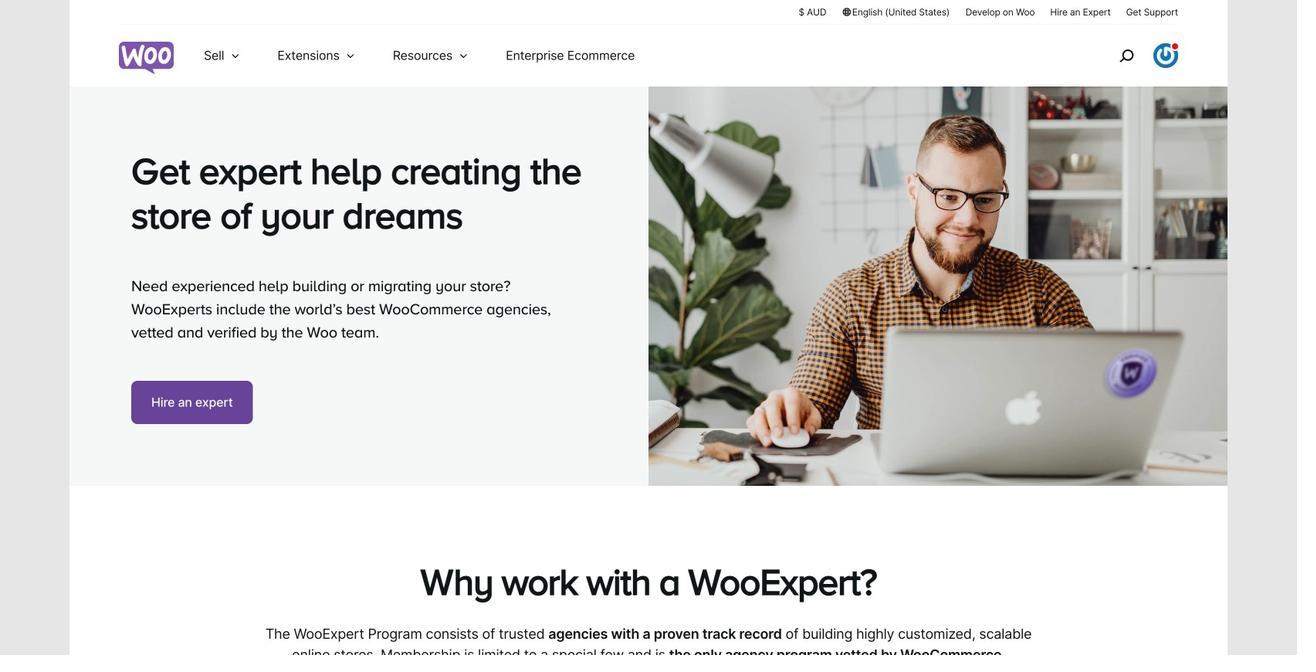 Task type: describe. For each thing, give the bounding box(es) containing it.
search image
[[1115, 43, 1139, 68]]

open account menu image
[[1154, 43, 1179, 68]]



Task type: locate. For each thing, give the bounding box(es) containing it.
service navigation menu element
[[1087, 31, 1179, 81]]



